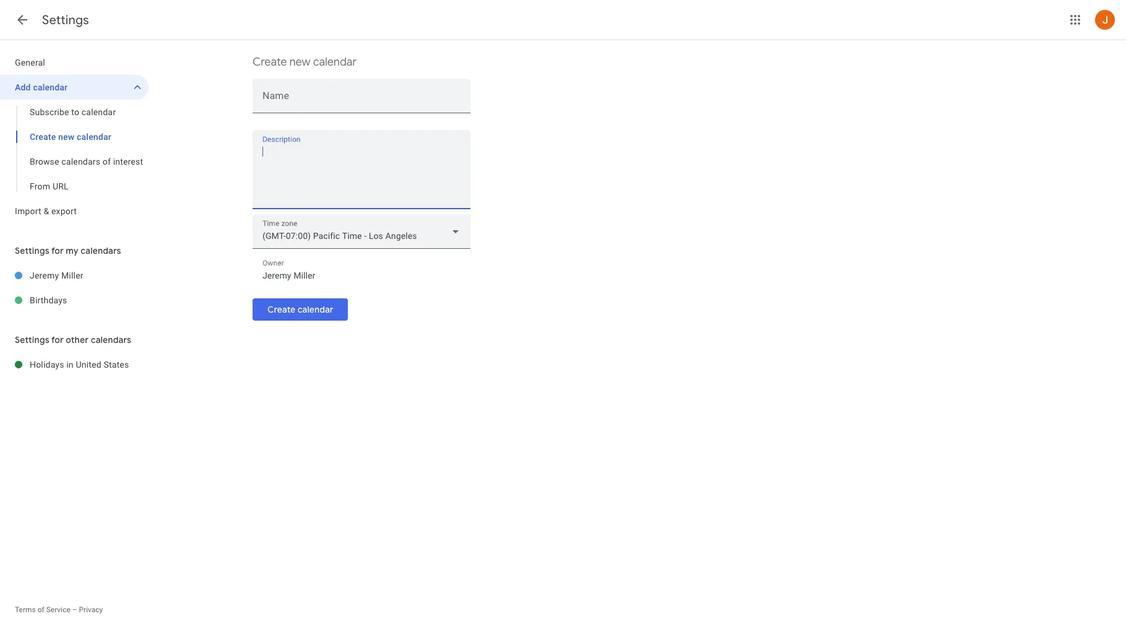 Task type: vqa. For each thing, say whether or not it's contained in the screenshot.
18 element
no



Task type: locate. For each thing, give the bounding box(es) containing it.
0 vertical spatial create
[[253, 55, 287, 69]]

group
[[0, 100, 149, 199]]

0 vertical spatial new
[[290, 55, 311, 69]]

2 vertical spatial settings
[[15, 334, 49, 346]]

calendars right my
[[81, 245, 121, 256]]

0 vertical spatial settings
[[42, 12, 89, 28]]

calendars up url
[[62, 157, 100, 167]]

united
[[76, 360, 101, 370]]

0 vertical spatial for
[[51, 245, 64, 256]]

calendar inside add calendar tree item
[[33, 82, 68, 92]]

None field
[[253, 214, 471, 249]]

settings right 'go back' image
[[42, 12, 89, 28]]

add calendar
[[15, 82, 68, 92]]

add calendar tree item
[[0, 75, 149, 100]]

2 vertical spatial calendars
[[91, 334, 131, 346]]

add
[[15, 82, 31, 92]]

&
[[44, 206, 49, 216]]

1 vertical spatial for
[[51, 334, 64, 346]]

group containing subscribe to calendar
[[0, 100, 149, 199]]

1 horizontal spatial of
[[103, 157, 111, 167]]

calendar
[[313, 55, 357, 69], [33, 82, 68, 92], [82, 107, 116, 117], [77, 132, 111, 142], [298, 304, 334, 315]]

calendars for my
[[81, 245, 121, 256]]

1 vertical spatial new
[[58, 132, 75, 142]]

2 for from the top
[[51, 334, 64, 346]]

terms of service link
[[15, 606, 70, 614]]

settings up jeremy at the top
[[15, 245, 49, 256]]

create new calendar
[[253, 55, 357, 69], [30, 132, 111, 142]]

miller
[[61, 271, 83, 281]]

calendars
[[62, 157, 100, 167], [81, 245, 121, 256], [91, 334, 131, 346]]

general
[[15, 58, 45, 68]]

1 vertical spatial create new calendar
[[30, 132, 111, 142]]

None text field
[[263, 92, 461, 109], [253, 144, 471, 204], [263, 92, 461, 109], [253, 144, 471, 204]]

for left my
[[51, 245, 64, 256]]

create for group containing subscribe to calendar
[[30, 132, 56, 142]]

1 vertical spatial calendars
[[81, 245, 121, 256]]

1 vertical spatial of
[[38, 606, 44, 614]]

calendars up states
[[91, 334, 131, 346]]

1 for from the top
[[51, 245, 64, 256]]

for
[[51, 245, 64, 256], [51, 334, 64, 346]]

of right terms in the bottom left of the page
[[38, 606, 44, 614]]

0 horizontal spatial of
[[38, 606, 44, 614]]

interest
[[113, 157, 143, 167]]

tree
[[0, 50, 149, 224]]

of left interest
[[103, 157, 111, 167]]

for left other
[[51, 334, 64, 346]]

for for my
[[51, 245, 64, 256]]

create inside create calendar button
[[268, 304, 296, 315]]

1 horizontal spatial new
[[290, 55, 311, 69]]

terms of service – privacy
[[15, 606, 103, 614]]

1 vertical spatial create
[[30, 132, 56, 142]]

of inside group
[[103, 157, 111, 167]]

create inside group
[[30, 132, 56, 142]]

for for other
[[51, 334, 64, 346]]

tree containing general
[[0, 50, 149, 224]]

1 vertical spatial settings
[[15, 245, 49, 256]]

settings up holidays
[[15, 334, 49, 346]]

holidays in united states link
[[30, 352, 149, 377]]

jeremy miller tree item
[[0, 263, 149, 288]]

export
[[51, 206, 77, 216]]

other
[[66, 334, 89, 346]]

settings
[[42, 12, 89, 28], [15, 245, 49, 256], [15, 334, 49, 346]]

2 vertical spatial create
[[268, 304, 296, 315]]

0 vertical spatial calendars
[[62, 157, 100, 167]]

privacy link
[[79, 606, 103, 614]]

birthdays
[[30, 295, 67, 305]]

0 horizontal spatial new
[[58, 132, 75, 142]]

create
[[253, 55, 287, 69], [30, 132, 56, 142], [268, 304, 296, 315]]

settings for my calendars tree
[[0, 263, 149, 313]]

0 horizontal spatial create new calendar
[[30, 132, 111, 142]]

jeremy
[[30, 271, 59, 281]]

new
[[290, 55, 311, 69], [58, 132, 75, 142]]

of
[[103, 157, 111, 167], [38, 606, 44, 614]]

0 vertical spatial of
[[103, 157, 111, 167]]

settings for settings
[[42, 12, 89, 28]]

0 vertical spatial create new calendar
[[253, 55, 357, 69]]

settings for my calendars
[[15, 245, 121, 256]]

None text field
[[263, 267, 461, 284]]

1 horizontal spatial create new calendar
[[253, 55, 357, 69]]



Task type: describe. For each thing, give the bounding box(es) containing it.
from url
[[30, 181, 69, 191]]

holidays
[[30, 360, 64, 370]]

browse calendars of interest
[[30, 157, 143, 167]]

subscribe
[[30, 107, 69, 117]]

holidays in united states
[[30, 360, 129, 370]]

in
[[66, 360, 74, 370]]

jeremy miller
[[30, 271, 83, 281]]

–
[[72, 606, 77, 614]]

import & export
[[15, 206, 77, 216]]

go back image
[[15, 12, 30, 27]]

url
[[53, 181, 69, 191]]

import
[[15, 206, 41, 216]]

settings for settings for other calendars
[[15, 334, 49, 346]]

new inside group
[[58, 132, 75, 142]]

terms
[[15, 606, 36, 614]]

service
[[46, 606, 70, 614]]

birthdays tree item
[[0, 288, 149, 313]]

settings for settings for my calendars
[[15, 245, 49, 256]]

create for create calendar button
[[268, 304, 296, 315]]

to
[[71, 107, 79, 117]]

my
[[66, 245, 79, 256]]

create calendar button
[[253, 295, 348, 325]]

privacy
[[79, 606, 103, 614]]

holidays in united states tree item
[[0, 352, 149, 377]]

settings for other calendars
[[15, 334, 131, 346]]

birthdays link
[[30, 288, 149, 313]]

calendars for other
[[91, 334, 131, 346]]

settings heading
[[42, 12, 89, 28]]

states
[[104, 360, 129, 370]]

subscribe to calendar
[[30, 107, 116, 117]]

from
[[30, 181, 50, 191]]

calendars inside group
[[62, 157, 100, 167]]

create calendar
[[268, 304, 334, 315]]

calendar inside create calendar button
[[298, 304, 334, 315]]

browse
[[30, 157, 59, 167]]



